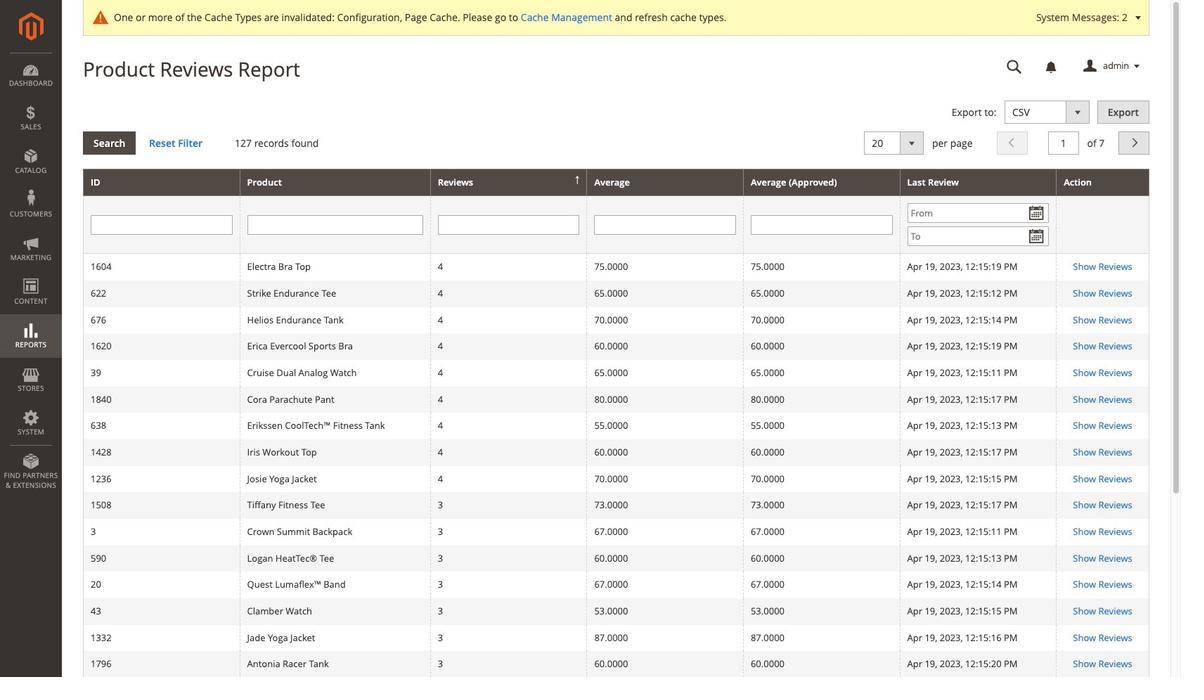 Task type: locate. For each thing, give the bounding box(es) containing it.
menu bar
[[0, 53, 62, 497]]

None text field
[[997, 54, 1032, 79], [1048, 131, 1079, 154], [594, 215, 736, 235], [751, 215, 893, 235], [997, 54, 1032, 79], [1048, 131, 1079, 154], [594, 215, 736, 235], [751, 215, 893, 235]]

magento admin panel image
[[19, 12, 43, 41]]

None text field
[[91, 215, 232, 235], [247, 215, 423, 235], [438, 215, 580, 235], [91, 215, 232, 235], [247, 215, 423, 235], [438, 215, 580, 235]]



Task type: describe. For each thing, give the bounding box(es) containing it.
To text field
[[907, 227, 1049, 246]]

From text field
[[907, 203, 1049, 223]]



